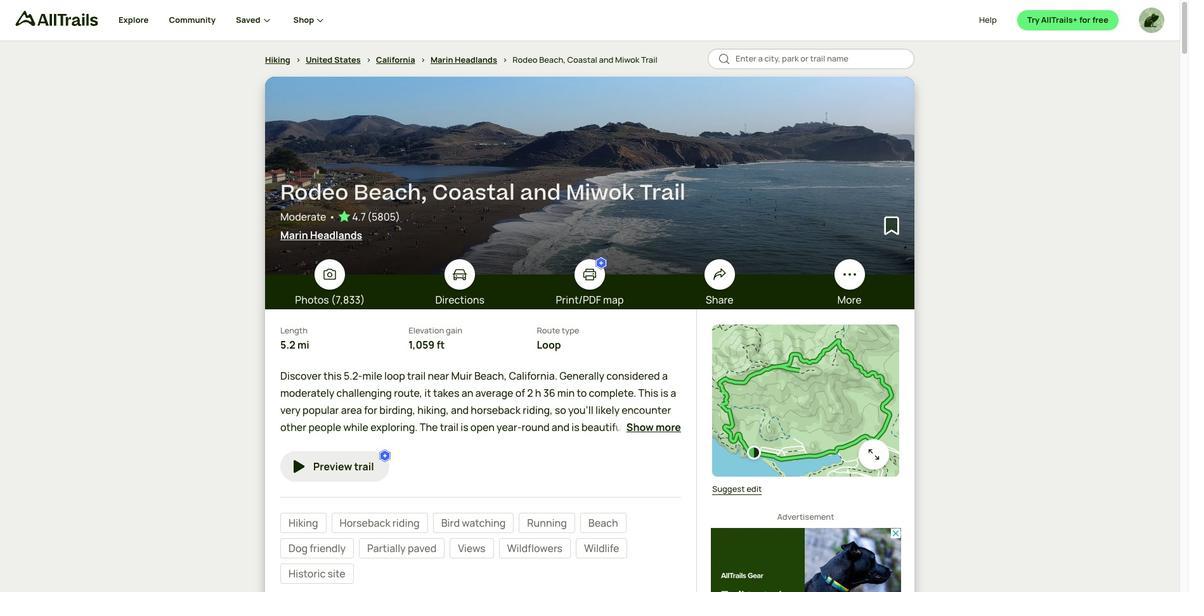 Task type: locate. For each thing, give the bounding box(es) containing it.
gain
[[446, 325, 463, 336]]

help
[[979, 14, 997, 26]]

shop link
[[293, 0, 327, 41]]

2 horizontal spatial is
[[661, 386, 669, 400]]

2 horizontal spatial beach,
[[539, 54, 566, 65]]

more
[[838, 293, 862, 307]]

a right "considered"
[[662, 369, 668, 383]]

and
[[599, 54, 614, 65], [520, 179, 561, 209], [451, 403, 469, 417], [552, 421, 570, 435], [412, 438, 430, 452]]

are
[[350, 438, 366, 452]]

0 horizontal spatial to
[[577, 386, 587, 400]]

rodeo
[[513, 54, 538, 65], [280, 179, 349, 209]]

likely
[[596, 403, 620, 417]]

1 horizontal spatial beach,
[[474, 369, 507, 383]]

2 vertical spatial beach,
[[474, 369, 507, 383]]

5.2-
[[344, 369, 363, 383]]

show
[[627, 421, 654, 435]]

an
[[462, 386, 474, 400]]

round
[[522, 421, 550, 435]]

trail
[[407, 369, 426, 383], [440, 421, 459, 435], [354, 460, 374, 474]]

0 vertical spatial to
[[577, 386, 587, 400]]

0 horizontal spatial a
[[662, 369, 668, 383]]

dialog
[[0, 0, 1190, 593]]

h
[[535, 386, 541, 400]]

1 vertical spatial headlands
[[310, 228, 362, 242]]

is up be
[[461, 421, 469, 435]]

trail down are
[[354, 460, 374, 474]]

cookie consent banner dialog
[[15, 532, 1165, 577]]

marin down moderate
[[280, 228, 308, 242]]

of
[[516, 386, 525, 400]]

1 horizontal spatial headlands
[[455, 54, 497, 65]]

1 horizontal spatial rodeo
[[513, 54, 538, 65]]

0 vertical spatial hiking
[[265, 54, 290, 65]]

welcome
[[368, 438, 410, 452]]

2 vertical spatial trail
[[354, 460, 374, 474]]

5.2
[[280, 338, 295, 352]]

considered
[[607, 369, 660, 383]]

advertisement
[[777, 511, 835, 522]]

1 horizontal spatial coastal
[[567, 54, 598, 65]]

0 horizontal spatial headlands
[[310, 228, 362, 242]]

year-
[[497, 421, 522, 435]]

area
[[341, 403, 362, 417]]

share link
[[655, 259, 785, 308]]

to right min at the left of page
[[577, 386, 587, 400]]

is down the you'll
[[572, 421, 580, 435]]

1 vertical spatial trail
[[440, 421, 459, 435]]

1 vertical spatial rodeo
[[280, 179, 349, 209]]

1 horizontal spatial a
[[671, 386, 676, 400]]

site
[[328, 567, 346, 581]]

None search field
[[708, 49, 915, 69]]

shop button
[[293, 0, 327, 41]]

beach,
[[539, 54, 566, 65], [354, 179, 427, 209], [474, 369, 507, 383]]

hiking link
[[265, 54, 290, 65]]

0 vertical spatial rodeo
[[513, 54, 538, 65]]

beach
[[589, 517, 618, 531]]

watching
[[462, 517, 506, 531]]

leash
[[485, 438, 511, 452]]

0 vertical spatial a
[[662, 369, 668, 383]]

hiking up dog
[[289, 517, 318, 531]]

1 horizontal spatial for
[[1080, 14, 1091, 26]]

1 vertical spatial hiking
[[289, 517, 318, 531]]

moderate
[[280, 210, 326, 224]]

0 vertical spatial miwok
[[615, 54, 640, 65]]

1 horizontal spatial trail
[[407, 369, 426, 383]]

1 vertical spatial beach,
[[354, 179, 427, 209]]

trail up route,
[[407, 369, 426, 383]]

is
[[661, 386, 669, 400], [461, 421, 469, 435], [572, 421, 580, 435]]

states
[[334, 54, 361, 65]]

this
[[324, 369, 342, 383]]

1 vertical spatial to
[[627, 421, 637, 435]]

paved
[[408, 542, 437, 556]]

encounter
[[622, 403, 671, 417]]

1 vertical spatial marin headlands link
[[280, 228, 884, 243]]

wildflowers
[[507, 542, 563, 556]]

try alltrails+ for free
[[1028, 14, 1109, 26]]

explore
[[119, 14, 149, 26]]

for inside discover this 5.2-mile loop trail near muir beach, california. generally considered a moderately challenging route, it takes an average of 2 h 36 min to complete. this is a very popular area for birding, hiking, and horseback riding, so you'll likely encounter other people while exploring. the trail is open year-round and is beautiful to visit anytime. dogs are welcome and may be off-leash in some areas.
[[364, 403, 378, 417]]

show more
[[627, 421, 681, 435]]

trail up the may
[[440, 421, 459, 435]]

birding,
[[380, 403, 416, 417]]

exploring.
[[371, 421, 418, 435]]

beautiful
[[582, 421, 625, 435]]

2 horizontal spatial trail
[[440, 421, 459, 435]]

shop
[[293, 14, 314, 26]]

partially
[[367, 542, 406, 556]]

headlands
[[455, 54, 497, 65], [310, 228, 362, 242]]

takes
[[433, 386, 460, 400]]

0 horizontal spatial is
[[461, 421, 469, 435]]

1 vertical spatial coastal
[[432, 179, 515, 209]]

for down challenging
[[364, 403, 378, 417]]

mile
[[363, 369, 382, 383]]

for left 'free'
[[1080, 14, 1091, 26]]

1 horizontal spatial marin
[[431, 54, 453, 65]]

0 vertical spatial coastal
[[567, 54, 598, 65]]

0 vertical spatial for
[[1080, 14, 1091, 26]]

bird watching
[[441, 517, 506, 531]]

is right this
[[661, 386, 669, 400]]

expand map image
[[867, 447, 882, 462]]

3 › from the left
[[421, 54, 426, 65]]

areas.
[[552, 438, 581, 452]]

the
[[420, 421, 438, 435]]

1 vertical spatial marin
[[280, 228, 308, 242]]

0 horizontal spatial trail
[[354, 460, 374, 474]]

while
[[343, 421, 369, 435]]

0 horizontal spatial coastal
[[432, 179, 515, 209]]

0 horizontal spatial for
[[364, 403, 378, 417]]

0 vertical spatial marin
[[431, 54, 453, 65]]

riding
[[393, 517, 420, 531]]

Enter a city, park or trail name field
[[736, 53, 905, 65]]

it
[[425, 386, 431, 400]]

hiking
[[265, 54, 290, 65], [289, 517, 318, 531]]

hiking for hiking
[[289, 517, 318, 531]]

0 vertical spatial beach,
[[539, 54, 566, 65]]

hiking for hiking › united states › california › marin headlands › rodeo beach, coastal and miwok trail
[[265, 54, 290, 65]]

in
[[513, 438, 522, 452]]

anytime.
[[280, 438, 322, 452]]

0 vertical spatial trail
[[407, 369, 426, 383]]

print/pdf map link
[[525, 257, 655, 308]]

marin right the california
[[431, 54, 453, 65]]

1 vertical spatial for
[[364, 403, 378, 417]]

directions link
[[395, 259, 525, 308]]

a
[[662, 369, 668, 383], [671, 386, 676, 400]]

more
[[656, 421, 681, 435]]

0 vertical spatial headlands
[[455, 54, 497, 65]]

trail
[[641, 54, 658, 65], [640, 179, 686, 209]]

marin headlands link
[[431, 54, 497, 65], [280, 228, 884, 243]]

1 horizontal spatial to
[[627, 421, 637, 435]]

0 horizontal spatial marin
[[280, 228, 308, 242]]

a right this
[[671, 386, 676, 400]]

elevation
[[409, 325, 444, 336]]

hiking down saved button
[[265, 54, 290, 65]]

0 horizontal spatial beach,
[[354, 179, 427, 209]]

miwok
[[615, 54, 640, 65], [566, 179, 635, 209]]

dog
[[289, 542, 308, 556]]

to left visit
[[627, 421, 637, 435]]

dogs
[[324, 438, 348, 452]]

coastal
[[567, 54, 598, 65], [432, 179, 515, 209]]



Task type: describe. For each thing, give the bounding box(es) containing it.
photos
[[295, 293, 329, 307]]

1 vertical spatial trail
[[640, 179, 686, 209]]

california link
[[376, 54, 415, 65]]

popular
[[303, 403, 339, 417]]

saved link
[[236, 0, 273, 41]]

route type loop
[[537, 325, 579, 352]]

preview trail
[[313, 460, 374, 474]]

(
[[367, 210, 372, 224]]

)
[[396, 210, 400, 224]]

type
[[562, 325, 579, 336]]

1 › from the left
[[296, 54, 301, 65]]

bird
[[441, 517, 460, 531]]

headlands inside 'link'
[[310, 228, 362, 242]]

elevation gain 1,059 ft
[[409, 325, 463, 352]]

very
[[280, 403, 301, 417]]

noah image
[[1139, 8, 1165, 33]]

4 › from the left
[[503, 54, 508, 65]]

california.
[[509, 369, 558, 383]]

community link
[[169, 0, 216, 41]]

explore link
[[119, 0, 149, 41]]

try alltrails+ for free link
[[1017, 10, 1119, 30]]

rodeo beach, coastal and miwok trail map image
[[712, 325, 900, 477]]

1 horizontal spatial is
[[572, 421, 580, 435]]

1 vertical spatial miwok
[[566, 179, 635, 209]]

marin inside the 'marin headlands' 'link'
[[280, 228, 308, 242]]

horseback
[[340, 517, 391, 531]]

2 › from the left
[[366, 54, 371, 65]]

horseback riding
[[340, 517, 420, 531]]

you'll
[[568, 403, 594, 417]]

0 vertical spatial trail
[[641, 54, 658, 65]]

moderate •
[[280, 210, 336, 224]]

0 vertical spatial marin headlands link
[[431, 54, 497, 65]]

hiking,
[[418, 403, 449, 417]]

may
[[432, 438, 452, 452]]

map
[[603, 293, 624, 307]]

show more button
[[627, 420, 681, 435]]

partially paved
[[367, 542, 437, 556]]

average
[[476, 386, 514, 400]]

united states link
[[306, 54, 361, 65]]

1 vertical spatial a
[[671, 386, 676, 400]]

print/pdf
[[556, 293, 601, 307]]

this
[[639, 386, 659, 400]]

alltrails+
[[1042, 14, 1078, 26]]

horseback
[[471, 403, 521, 417]]

historic site
[[289, 567, 346, 581]]

alltrails image
[[15, 11, 98, 26]]

edit
[[747, 483, 762, 495]]

historic
[[289, 567, 326, 581]]

advertisement region
[[711, 528, 901, 593]]

united
[[306, 54, 333, 65]]

directions
[[435, 293, 485, 307]]

friendly
[[310, 542, 346, 556]]

hiking › united states › california › marin headlands › rodeo beach, coastal and miwok trail
[[265, 54, 658, 65]]

0 horizontal spatial rodeo
[[280, 179, 349, 209]]

for inside 'link'
[[1080, 14, 1091, 26]]

loop
[[537, 338, 561, 352]]

4.7
[[352, 210, 366, 224]]

suggest edit link
[[712, 483, 762, 496]]

rodeo beach, coastal and miwok trail
[[280, 179, 686, 209]]

beach, inside discover this 5.2-mile loop trail near muir beach, california. generally considered a moderately challenging route, it takes an average of 2 h 36 min to complete. this is a very popular area for birding, hiking, and horseback riding, so you'll likely encounter other people while exploring. the trail is open year-round and is beautiful to visit anytime. dogs are welcome and may be off-leash in some areas.
[[474, 369, 507, 383]]

running
[[527, 517, 567, 531]]

some
[[524, 438, 550, 452]]

route
[[537, 325, 560, 336]]

suggest
[[712, 483, 745, 495]]

discover
[[280, 369, 322, 383]]

ft
[[437, 338, 445, 352]]

free
[[1093, 14, 1109, 26]]

length
[[280, 325, 308, 336]]

visit
[[639, 421, 659, 435]]

riding,
[[523, 403, 553, 417]]

people
[[309, 421, 341, 435]]

try
[[1028, 14, 1040, 26]]

trail inside button
[[354, 460, 374, 474]]

views
[[458, 542, 486, 556]]

1,059
[[409, 338, 435, 352]]

help link
[[979, 14, 997, 26]]

route,
[[394, 386, 423, 400]]

rodeo beach, coastal and miwok trail, marin headlands, muir beach, california, united states | alltrails.com image
[[265, 77, 915, 275]]

near
[[428, 369, 449, 383]]

generally
[[560, 369, 605, 383]]

california
[[376, 54, 415, 65]]

saved button
[[236, 0, 293, 41]]

so
[[555, 403, 566, 417]]

•
[[329, 210, 336, 224]]

moderately
[[280, 386, 335, 400]]

mi
[[298, 338, 309, 352]]

(7,833)
[[331, 293, 365, 307]]

discover this 5.2-mile loop trail near muir beach, california. generally considered a moderately challenging route, it takes an average of 2 h 36 min to complete. this is a very popular area for birding, hiking, and horseback riding, so you'll likely encounter other people while exploring. the trail is open year-round and is beautiful to visit anytime. dogs are welcome and may be off-leash in some areas.
[[280, 369, 676, 452]]

muir
[[451, 369, 472, 383]]

more link
[[785, 259, 915, 308]]

length 5.2 mi
[[280, 325, 309, 352]]

add to list image
[[882, 215, 902, 235]]

alltrails link
[[15, 11, 119, 32]]

36
[[543, 386, 555, 400]]

open
[[471, 421, 495, 435]]

other
[[280, 421, 307, 435]]

marin headlands
[[280, 228, 362, 242]]



Task type: vqa. For each thing, say whether or not it's contained in the screenshot.


